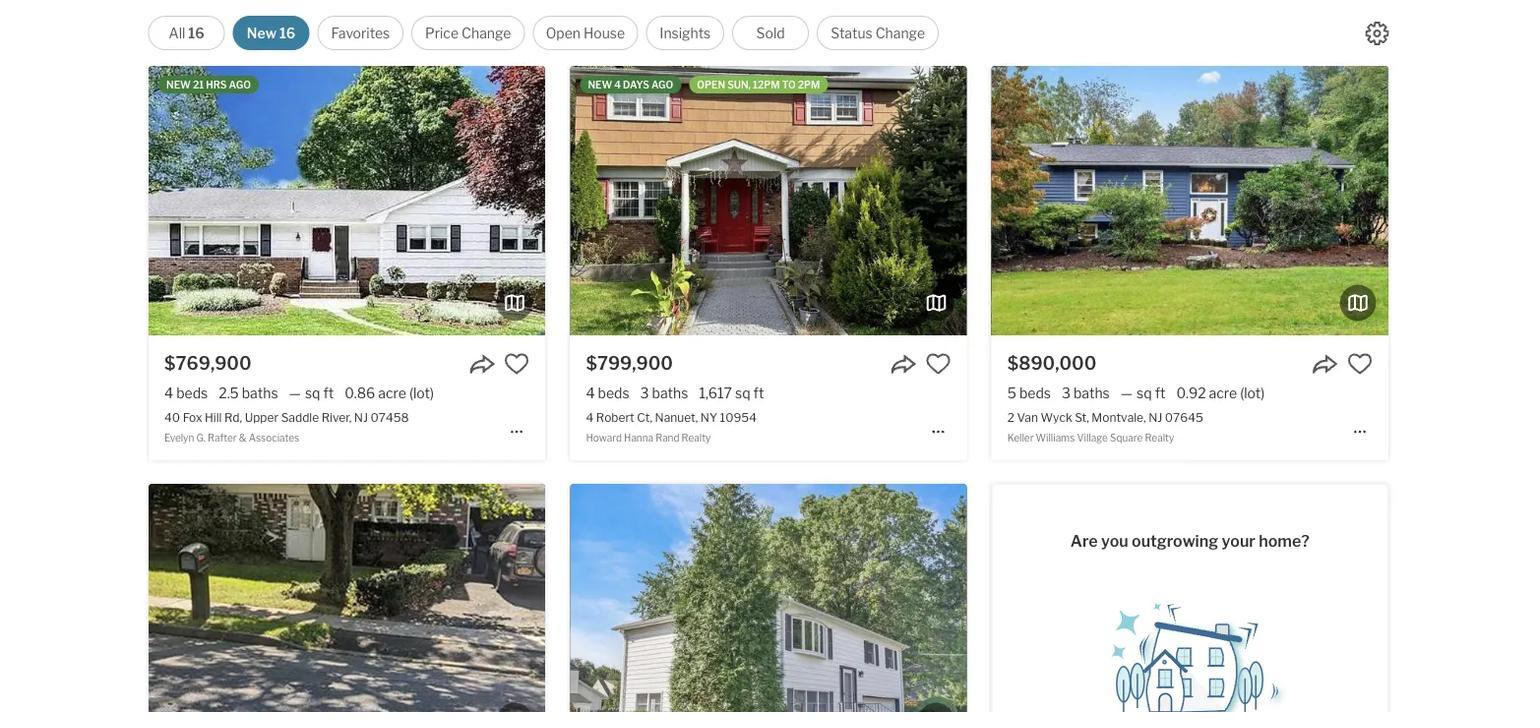 Task type: vqa. For each thing, say whether or not it's contained in the screenshot.
ft related to $769,900
yes



Task type: describe. For each thing, give the bounding box(es) containing it.
all
[[169, 25, 185, 41]]

ct,
[[637, 410, 653, 425]]

river,
[[322, 410, 352, 425]]

insights
[[660, 25, 711, 41]]

Sold radio
[[733, 16, 809, 50]]

beds for $769,900
[[176, 385, 208, 402]]

sun,
[[728, 79, 751, 91]]

(lot) for $769,900
[[409, 385, 434, 402]]

— for $769,900
[[289, 385, 301, 402]]

square
[[1111, 432, 1143, 444]]

07645
[[1166, 410, 1204, 425]]

open sun, 12pm to 2pm
[[697, 79, 820, 91]]

wyck
[[1041, 410, 1073, 425]]

2pm
[[798, 79, 820, 91]]

you
[[1102, 532, 1129, 551]]

5 beds
[[1008, 385, 1051, 402]]

rafter
[[208, 432, 237, 444]]

$769,900
[[164, 353, 252, 374]]

favorite button checkbox for $799,900
[[926, 352, 952, 377]]

1,617 sq ft
[[699, 385, 764, 402]]

favorite button image for $890,000
[[1348, 352, 1373, 377]]

Open House radio
[[533, 16, 638, 50]]

saddle
[[281, 410, 319, 425]]

evelyn
[[164, 432, 194, 444]]

are you outgrowing your home?
[[1071, 532, 1310, 551]]

— sq ft for $769,900
[[289, 385, 334, 402]]

ft for $890,000
[[1155, 385, 1166, 402]]

3 baths for $890,000
[[1062, 385, 1110, 402]]

2.5
[[219, 385, 239, 402]]

favorites
[[331, 25, 390, 41]]

2 van wyck st, montvale, nj 07645 keller williams village square realty
[[1008, 410, 1204, 444]]

acre for $890,000
[[1210, 385, 1238, 402]]

status
[[831, 25, 873, 41]]

3 for $799,900
[[641, 385, 649, 402]]

williams
[[1036, 432, 1075, 444]]

0.92 acre (lot)
[[1177, 385, 1265, 402]]

0.86
[[345, 385, 375, 402]]

0.92
[[1177, 385, 1207, 402]]

ny
[[701, 410, 718, 425]]

robert
[[596, 410, 635, 425]]

3 baths for $799,900
[[641, 385, 689, 402]]

baths for $890,000
[[1074, 385, 1110, 402]]

2 photo of 3 valley dr, nanuet, ny 10954 image from the left
[[546, 484, 942, 713]]

price change
[[425, 25, 511, 41]]

realty inside 2 van wyck st, montvale, nj 07645 keller williams village square realty
[[1145, 432, 1175, 444]]

rd,
[[224, 410, 242, 425]]

All radio
[[148, 16, 225, 50]]

open house
[[546, 25, 625, 41]]

Status Change radio
[[817, 16, 939, 50]]

open
[[546, 25, 581, 41]]

nj inside 2 van wyck st, montvale, nj 07645 keller williams village square realty
[[1149, 410, 1163, 425]]

hill
[[205, 410, 222, 425]]

2 photo of 2 van wyck st, montvale, nj 07645 image from the left
[[1389, 66, 1538, 336]]

price
[[425, 25, 459, 41]]

an image of a house image
[[1092, 589, 1289, 713]]

sq for $890,000
[[1137, 385, 1153, 402]]

1 photo of 118 e carroll st, pearl river, ny 10965 image from the left
[[570, 484, 967, 713]]

are
[[1071, 532, 1098, 551]]

village
[[1077, 432, 1108, 444]]

40
[[164, 410, 180, 425]]

07458
[[371, 410, 409, 425]]

acre for $769,900
[[378, 385, 407, 402]]

hrs
[[206, 79, 227, 91]]

10954
[[720, 410, 757, 425]]

Insights radio
[[646, 16, 725, 50]]

1,617
[[699, 385, 732, 402]]

2.5 baths
[[219, 385, 278, 402]]

favorite button image
[[926, 352, 952, 377]]

change for price change
[[462, 25, 511, 41]]

new 21 hrs ago
[[166, 79, 251, 91]]

nanuet,
[[655, 410, 698, 425]]

favorite button checkbox
[[1348, 352, 1373, 377]]

new 16
[[247, 25, 296, 41]]



Task type: locate. For each thing, give the bounding box(es) containing it.
3 for $890,000
[[1062, 385, 1071, 402]]

4 beds up robert
[[586, 385, 630, 402]]

2 photo of 4 robert ct, nanuet, ny 10954 image from the left
[[967, 66, 1364, 336]]

4 beds up fox
[[164, 385, 208, 402]]

$799,900
[[586, 353, 673, 374]]

sq
[[305, 385, 320, 402], [735, 385, 751, 402], [1137, 385, 1153, 402]]

0 horizontal spatial acre
[[378, 385, 407, 402]]

3 baths
[[641, 385, 689, 402], [1062, 385, 1110, 402]]

baths for $769,900
[[242, 385, 278, 402]]

ago right hrs on the left
[[229, 79, 251, 91]]

ft
[[323, 385, 334, 402], [754, 385, 764, 402], [1155, 385, 1166, 402]]

2 3 from the left
[[1062, 385, 1071, 402]]

2 favorite button checkbox from the left
[[926, 352, 952, 377]]

favorite button image
[[504, 352, 530, 377], [1348, 352, 1373, 377]]

photo of 2 van wyck st, montvale, nj 07645 image
[[992, 66, 1389, 336], [1389, 66, 1538, 336]]

status change
[[831, 25, 925, 41]]

1 horizontal spatial baths
[[652, 385, 689, 402]]

hanna
[[624, 432, 654, 444]]

— sq ft up montvale,
[[1121, 385, 1166, 402]]

1 horizontal spatial realty
[[1145, 432, 1175, 444]]

baths up nanuet,
[[652, 385, 689, 402]]

1 horizontal spatial ft
[[754, 385, 764, 402]]

2 ago from the left
[[652, 79, 674, 91]]

baths up st,
[[1074, 385, 1110, 402]]

1 horizontal spatial 3
[[1062, 385, 1071, 402]]

0 horizontal spatial —
[[289, 385, 301, 402]]

16 for new 16
[[280, 25, 296, 41]]

beds
[[176, 385, 208, 402], [598, 385, 630, 402], [1020, 385, 1051, 402]]

favorite button image for $769,900
[[504, 352, 530, 377]]

new left days
[[588, 79, 613, 91]]

1 — from the left
[[289, 385, 301, 402]]

1 — sq ft from the left
[[289, 385, 334, 402]]

1 horizontal spatial — sq ft
[[1121, 385, 1166, 402]]

2 new from the left
[[588, 79, 613, 91]]

0 horizontal spatial sq
[[305, 385, 320, 402]]

new
[[247, 25, 277, 41]]

16 for all 16
[[188, 25, 204, 41]]

Price Change radio
[[412, 16, 525, 50]]

1 horizontal spatial sq
[[735, 385, 751, 402]]

keller
[[1008, 432, 1034, 444]]

2 3 baths from the left
[[1062, 385, 1110, 402]]

1 photo of 2 van wyck st, montvale, nj 07645 image from the left
[[992, 66, 1389, 336]]

ago for $799,900
[[652, 79, 674, 91]]

1 photo of 3 valley dr, nanuet, ny 10954 image from the left
[[149, 484, 546, 713]]

1 horizontal spatial —
[[1121, 385, 1133, 402]]

howard
[[586, 432, 622, 444]]

ft for $769,900
[[323, 385, 334, 402]]

to
[[782, 79, 796, 91]]

ft up river,
[[323, 385, 334, 402]]

3 baths up nanuet,
[[641, 385, 689, 402]]

realty down 07645
[[1145, 432, 1175, 444]]

2 16 from the left
[[280, 25, 296, 41]]

16
[[188, 25, 204, 41], [280, 25, 296, 41]]

(lot)
[[409, 385, 434, 402], [1241, 385, 1265, 402]]

all 16
[[169, 25, 204, 41]]

beds up fox
[[176, 385, 208, 402]]

2 baths from the left
[[652, 385, 689, 402]]

4 beds for $799,900
[[586, 385, 630, 402]]

1 acre from the left
[[378, 385, 407, 402]]

1 sq from the left
[[305, 385, 320, 402]]

realty down ny
[[682, 432, 711, 444]]

4 robert ct, nanuet, ny 10954 howard hanna rand realty
[[586, 410, 757, 444]]

0 horizontal spatial favorite button checkbox
[[504, 352, 530, 377]]

new
[[166, 79, 191, 91], [588, 79, 613, 91]]

16 inside all radio
[[188, 25, 204, 41]]

1 beds from the left
[[176, 385, 208, 402]]

2 horizontal spatial sq
[[1137, 385, 1153, 402]]

change right the price
[[462, 25, 511, 41]]

Favorites radio
[[318, 16, 404, 50]]

1 nj from the left
[[354, 410, 368, 425]]

1 horizontal spatial beds
[[598, 385, 630, 402]]

4 inside 4 robert ct, nanuet, ny 10954 howard hanna rand realty
[[586, 410, 594, 425]]

1 realty from the left
[[682, 432, 711, 444]]

beds for $890,000
[[1020, 385, 1051, 402]]

0 horizontal spatial baths
[[242, 385, 278, 402]]

acre
[[378, 385, 407, 402], [1210, 385, 1238, 402]]

acre up 07458 at left
[[378, 385, 407, 402]]

4 beds
[[164, 385, 208, 402], [586, 385, 630, 402]]

40 fox hill rd, upper saddle river, nj 07458 evelyn g. rafter & associates
[[164, 410, 409, 444]]

1 favorite button checkbox from the left
[[504, 352, 530, 377]]

2 photo of 118 e carroll st, pearl river, ny 10965 image from the left
[[967, 484, 1364, 713]]

sq up saddle
[[305, 385, 320, 402]]

ago right days
[[652, 79, 674, 91]]

photo of 118 e carroll st, pearl river, ny 10965 image
[[570, 484, 967, 713], [967, 484, 1364, 713]]

van
[[1017, 410, 1039, 425]]

0 horizontal spatial 3 baths
[[641, 385, 689, 402]]

home?
[[1259, 532, 1310, 551]]

4 beds for $769,900
[[164, 385, 208, 402]]

beds for $799,900
[[598, 385, 630, 402]]

outgrowing
[[1132, 532, 1219, 551]]

(lot) for $890,000
[[1241, 385, 1265, 402]]

4
[[615, 79, 621, 91], [164, 385, 173, 402], [586, 385, 595, 402], [586, 410, 594, 425]]

1 horizontal spatial favorite button checkbox
[[926, 352, 952, 377]]

—
[[289, 385, 301, 402], [1121, 385, 1133, 402]]

2 4 beds from the left
[[586, 385, 630, 402]]

0 horizontal spatial beds
[[176, 385, 208, 402]]

1 horizontal spatial favorite button image
[[1348, 352, 1373, 377]]

1 ft from the left
[[323, 385, 334, 402]]

— up saddle
[[289, 385, 301, 402]]

2 realty from the left
[[1145, 432, 1175, 444]]

change right status on the right
[[876, 25, 925, 41]]

ago for $769,900
[[229, 79, 251, 91]]

0 horizontal spatial favorite button image
[[504, 352, 530, 377]]

1 photo of 4 robert ct, nanuet, ny 10954 image from the left
[[570, 66, 967, 336]]

ft up 10954
[[754, 385, 764, 402]]

2 (lot) from the left
[[1241, 385, 1265, 402]]

1 horizontal spatial new
[[588, 79, 613, 91]]

nj inside 40 fox hill rd, upper saddle river, nj 07458 evelyn g. rafter & associates
[[354, 410, 368, 425]]

2 ft from the left
[[754, 385, 764, 402]]

option group containing all
[[148, 16, 939, 50]]

photo of 3 valley dr, nanuet, ny 10954 image
[[149, 484, 546, 713], [546, 484, 942, 713]]

change
[[462, 25, 511, 41], [876, 25, 925, 41]]

0 horizontal spatial 3
[[641, 385, 649, 402]]

option group
[[148, 16, 939, 50]]

st,
[[1075, 410, 1090, 425]]

0 horizontal spatial change
[[462, 25, 511, 41]]

2 horizontal spatial ft
[[1155, 385, 1166, 402]]

1 4 beds from the left
[[164, 385, 208, 402]]

nj left 07645
[[1149, 410, 1163, 425]]

3 baths from the left
[[1074, 385, 1110, 402]]

favorite button checkbox for $769,900
[[504, 352, 530, 377]]

sq up montvale,
[[1137, 385, 1153, 402]]

(lot) right 0.86
[[409, 385, 434, 402]]

— for $890,000
[[1121, 385, 1133, 402]]

— up montvale,
[[1121, 385, 1133, 402]]

1 favorite button image from the left
[[504, 352, 530, 377]]

16 inside new radio
[[280, 25, 296, 41]]

nj down 0.86
[[354, 410, 368, 425]]

New radio
[[233, 16, 310, 50]]

3
[[641, 385, 649, 402], [1062, 385, 1071, 402]]

2 nj from the left
[[1149, 410, 1163, 425]]

1 ago from the left
[[229, 79, 251, 91]]

2 sq from the left
[[735, 385, 751, 402]]

new for $769,900
[[166, 79, 191, 91]]

3 up the ct,
[[641, 385, 649, 402]]

nj
[[354, 410, 368, 425], [1149, 410, 1163, 425]]

acre right 0.92
[[1210, 385, 1238, 402]]

0.86 acre (lot)
[[345, 385, 434, 402]]

2 — sq ft from the left
[[1121, 385, 1166, 402]]

3 ft from the left
[[1155, 385, 1166, 402]]

1 new from the left
[[166, 79, 191, 91]]

photo of 4 robert ct, nanuet, ny 10954 image
[[570, 66, 967, 336], [967, 66, 1364, 336]]

3 baths up st,
[[1062, 385, 1110, 402]]

upper
[[245, 410, 279, 425]]

12pm
[[753, 79, 780, 91]]

1 horizontal spatial 16
[[280, 25, 296, 41]]

1 horizontal spatial nj
[[1149, 410, 1163, 425]]

1 horizontal spatial 4 beds
[[586, 385, 630, 402]]

0 horizontal spatial ft
[[323, 385, 334, 402]]

fox
[[183, 410, 202, 425]]

montvale,
[[1092, 410, 1147, 425]]

0 horizontal spatial nj
[[354, 410, 368, 425]]

0 horizontal spatial 4 beds
[[164, 385, 208, 402]]

sq for $769,900
[[305, 385, 320, 402]]

3 beds from the left
[[1020, 385, 1051, 402]]

— sq ft
[[289, 385, 334, 402], [1121, 385, 1166, 402]]

baths for $799,900
[[652, 385, 689, 402]]

3 sq from the left
[[1137, 385, 1153, 402]]

1 16 from the left
[[188, 25, 204, 41]]

2 change from the left
[[876, 25, 925, 41]]

0 horizontal spatial 16
[[188, 25, 204, 41]]

16 right all
[[188, 25, 204, 41]]

beds up robert
[[598, 385, 630, 402]]

2 horizontal spatial baths
[[1074, 385, 1110, 402]]

change for status change
[[876, 25, 925, 41]]

0 horizontal spatial — sq ft
[[289, 385, 334, 402]]

photo of 40 fox hill rd, upper saddle river, nj 07458 image
[[149, 66, 546, 336]]

&
[[239, 432, 247, 444]]

2 favorite button image from the left
[[1348, 352, 1373, 377]]

2 beds from the left
[[598, 385, 630, 402]]

0 horizontal spatial new
[[166, 79, 191, 91]]

realty inside 4 robert ct, nanuet, ny 10954 howard hanna rand realty
[[682, 432, 711, 444]]

new left 21
[[166, 79, 191, 91]]

5
[[1008, 385, 1017, 402]]

g.
[[196, 432, 206, 444]]

realty
[[682, 432, 711, 444], [1145, 432, 1175, 444]]

beds right the 5
[[1020, 385, 1051, 402]]

ft left 0.92
[[1155, 385, 1166, 402]]

days
[[623, 79, 650, 91]]

1 3 baths from the left
[[641, 385, 689, 402]]

2 acre from the left
[[1210, 385, 1238, 402]]

new for $799,900
[[588, 79, 613, 91]]

1 horizontal spatial 3 baths
[[1062, 385, 1110, 402]]

21
[[193, 79, 204, 91]]

0 horizontal spatial ago
[[229, 79, 251, 91]]

1 baths from the left
[[242, 385, 278, 402]]

1 (lot) from the left
[[409, 385, 434, 402]]

1 horizontal spatial (lot)
[[1241, 385, 1265, 402]]

2 horizontal spatial beds
[[1020, 385, 1051, 402]]

sold
[[757, 25, 785, 41]]

$890,000
[[1008, 353, 1097, 374]]

1 change from the left
[[462, 25, 511, 41]]

1 3 from the left
[[641, 385, 649, 402]]

ago
[[229, 79, 251, 91], [652, 79, 674, 91]]

— sq ft for $890,000
[[1121, 385, 1166, 402]]

baths up upper
[[242, 385, 278, 402]]

3 up wyck
[[1062, 385, 1071, 402]]

baths
[[242, 385, 278, 402], [652, 385, 689, 402], [1074, 385, 1110, 402]]

16 right new
[[280, 25, 296, 41]]

2 — from the left
[[1121, 385, 1133, 402]]

new 4 days ago
[[588, 79, 674, 91]]

— sq ft up saddle
[[289, 385, 334, 402]]

2
[[1008, 410, 1015, 425]]

associates
[[249, 432, 299, 444]]

0 horizontal spatial realty
[[682, 432, 711, 444]]

0 horizontal spatial (lot)
[[409, 385, 434, 402]]

(lot) right 0.92
[[1241, 385, 1265, 402]]

favorite button checkbox
[[504, 352, 530, 377], [926, 352, 952, 377]]

1 horizontal spatial acre
[[1210, 385, 1238, 402]]

rand
[[656, 432, 680, 444]]

open
[[697, 79, 726, 91]]

sq up 10954
[[735, 385, 751, 402]]

house
[[584, 25, 625, 41]]

1 horizontal spatial ago
[[652, 79, 674, 91]]

1 horizontal spatial change
[[876, 25, 925, 41]]

your
[[1222, 532, 1256, 551]]



